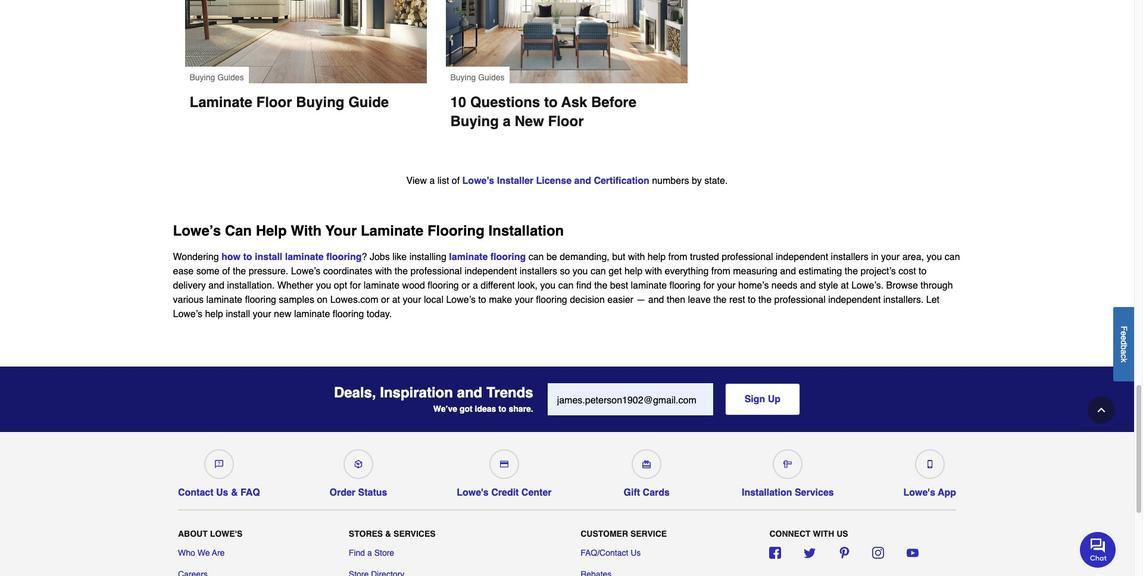 Task type: vqa. For each thing, say whether or not it's contained in the screenshot.
the rightmost arrow right icon
no



Task type: describe. For each thing, give the bounding box(es) containing it.
your down look,
[[515, 295, 534, 305]]

numbers
[[652, 176, 689, 186]]

a living room with a white sofa, two blue armchairs, a sisal rug and light hardwood flooring. image
[[446, 0, 688, 83]]

jobs
[[370, 252, 390, 263]]

2 vertical spatial independent
[[829, 295, 881, 305]]

laminate down flooring
[[449, 252, 488, 263]]

to inside 10 questions to ask before buying a new floor
[[544, 94, 558, 111]]

the down how
[[233, 266, 246, 277]]

1 vertical spatial independent
[[465, 266, 517, 277]]

1 horizontal spatial installation
[[742, 488, 792, 498]]

project's
[[861, 266, 896, 277]]

deals, inspiration and trends we've got ideas to share.
[[334, 385, 533, 414]]

facebook image
[[770, 548, 782, 559]]

1 vertical spatial &
[[385, 530, 391, 539]]

2 vertical spatial help
[[205, 309, 223, 320]]

1 horizontal spatial services
[[795, 488, 834, 498]]

pickup image
[[354, 460, 363, 469]]

the down like
[[395, 266, 408, 277]]

floor inside 10 questions to ask before buying a new floor
[[548, 113, 584, 130]]

your left new
[[253, 309, 271, 320]]

your right in at top right
[[882, 252, 900, 263]]

contact
[[178, 488, 214, 498]]

laminate down installation. at left
[[206, 295, 242, 305]]

and inside deals, inspiration and trends we've got ideas to share.
[[457, 385, 483, 401]]

through
[[921, 280, 953, 291]]

1 for from the left
[[350, 280, 361, 291]]

laminate down the "jobs"
[[364, 280, 400, 291]]

new
[[515, 113, 544, 130]]

0 horizontal spatial floor
[[256, 94, 292, 111]]

status
[[358, 488, 387, 498]]

d
[[1120, 340, 1129, 345]]

contact us & faq
[[178, 488, 260, 498]]

and right —
[[649, 295, 664, 305]]

sign up button
[[725, 383, 801, 416]]

find a store link
[[349, 548, 394, 559]]

trends
[[487, 385, 533, 401]]

pinterest image
[[838, 548, 850, 559]]

can up 'through'
[[945, 252, 960, 263]]

wood
[[402, 280, 425, 291]]

gift cards
[[624, 488, 670, 498]]

lowe's app link
[[904, 445, 957, 499]]

instagram image
[[873, 548, 885, 559]]

10 questions to ask before buying a new floor
[[451, 94, 641, 130]]

faq/contact us link
[[581, 548, 641, 559]]

your up rest
[[717, 280, 736, 291]]

0 vertical spatial professional
[[722, 252, 773, 263]]

so
[[560, 266, 570, 277]]

1 vertical spatial installers
[[520, 266, 557, 277]]

look,
[[518, 280, 538, 291]]

?
[[362, 252, 367, 263]]

us
[[837, 530, 849, 539]]

customer care image
[[215, 460, 223, 469]]

laminate down with
[[285, 252, 324, 263]]

the up lowe's.
[[845, 266, 858, 277]]

samples
[[279, 295, 314, 305]]

and down estimating
[[800, 280, 816, 291]]

sign up
[[745, 394, 781, 405]]

ideas
[[475, 404, 496, 414]]

rest
[[730, 295, 745, 305]]

be
[[547, 252, 557, 263]]

lowe's for lowe's app
[[904, 488, 936, 498]]

installers.
[[884, 295, 924, 305]]

can left get
[[591, 266, 606, 277]]

a inside the find a store link
[[367, 549, 372, 558]]

lowe's right 'local'
[[446, 295, 476, 305]]

flooring down lowes.com
[[333, 309, 364, 320]]

like
[[393, 252, 407, 263]]

the down the home's
[[759, 295, 772, 305]]

0 horizontal spatial laminate
[[190, 94, 252, 111]]

0 vertical spatial help
[[648, 252, 666, 263]]

c
[[1120, 354, 1129, 358]]

ease
[[173, 266, 194, 277]]

who we are
[[178, 549, 225, 558]]

stores & services
[[349, 530, 436, 539]]

style
[[819, 280, 839, 291]]

trusted
[[690, 252, 719, 263]]

installing
[[410, 252, 447, 263]]

scroll to top element
[[1088, 397, 1116, 424]]

10
[[451, 94, 466, 111]]

you right look,
[[540, 280, 556, 291]]

stores
[[349, 530, 383, 539]]

home's
[[739, 280, 769, 291]]

gift cards link
[[621, 445, 673, 499]]

make
[[489, 295, 512, 305]]

to left make
[[478, 295, 486, 305]]

chat invite button image
[[1080, 532, 1117, 568]]

lowe's can help with your laminate flooring installation
[[173, 223, 564, 239]]

up
[[768, 394, 781, 405]]

1 vertical spatial from
[[712, 266, 731, 277]]

various
[[173, 295, 204, 305]]

dimensions image
[[784, 460, 792, 469]]

estimating
[[799, 266, 842, 277]]

0 vertical spatial at
[[841, 280, 849, 291]]

we've
[[434, 404, 457, 414]]

f e e d b a c k button
[[1114, 307, 1135, 382]]

store
[[374, 549, 394, 558]]

are
[[212, 549, 225, 558]]

inspiration
[[380, 385, 453, 401]]

faq/contact us
[[581, 549, 641, 558]]

connect
[[770, 530, 811, 539]]

buying guides for laminate
[[190, 73, 244, 82]]

guide
[[349, 94, 389, 111]]

you right area,
[[927, 252, 942, 263]]

installation services
[[742, 488, 834, 498]]

laminate flooring link
[[449, 252, 526, 263]]

find a store
[[349, 549, 394, 558]]

opt
[[334, 280, 347, 291]]

1 e from the top
[[1120, 331, 1129, 336]]

credit card image
[[500, 460, 509, 469]]

flooring down look,
[[536, 295, 567, 305]]

a inside f e e d b a c k button
[[1120, 350, 1129, 354]]

lowe's credit center
[[457, 488, 552, 498]]

0 horizontal spatial lowe's
[[210, 530, 243, 539]]

can left be
[[529, 252, 544, 263]]

today.
[[367, 309, 392, 320]]

a left list
[[430, 176, 435, 186]]

we
[[198, 549, 210, 558]]

leave
[[688, 295, 711, 305]]

you up on
[[316, 280, 331, 291]]

service
[[631, 530, 667, 539]]

about
[[178, 530, 208, 539]]

2 e from the top
[[1120, 336, 1129, 340]]

a inside 10 questions to ask before buying a new floor
[[503, 113, 511, 130]]

lowe's down various
[[173, 309, 203, 320]]

0 horizontal spatial installation
[[489, 223, 564, 239]]

lowe's installer license and certification link
[[463, 176, 650, 186]]

0 horizontal spatial services
[[394, 530, 436, 539]]

sign
[[745, 394, 766, 405]]

chevron up image
[[1096, 404, 1108, 416]]

f
[[1120, 326, 1129, 331]]

flooring down installation. at left
[[245, 295, 276, 305]]

1 horizontal spatial or
[[462, 280, 470, 291]]

sign up form
[[548, 383, 801, 416]]

license
[[536, 176, 572, 186]]

credit
[[491, 488, 519, 498]]

to right how
[[243, 252, 252, 263]]



Task type: locate. For each thing, give the bounding box(es) containing it.
0 vertical spatial us
[[216, 488, 228, 498]]

1 vertical spatial professional
[[411, 266, 462, 277]]

1 horizontal spatial from
[[712, 266, 731, 277]]

browse
[[887, 280, 918, 291]]

decision
[[570, 295, 605, 305]]

lowe's inside lowe's app link
[[904, 488, 936, 498]]

0 horizontal spatial professional
[[411, 266, 462, 277]]

how
[[222, 252, 241, 263]]

for up lowes.com
[[350, 280, 361, 291]]

lowe's.
[[852, 280, 884, 291]]

0 vertical spatial services
[[795, 488, 834, 498]]

before
[[591, 94, 637, 111]]

2 guides from the left
[[478, 73, 505, 82]]

Email Address email field
[[548, 383, 713, 416]]

& up store
[[385, 530, 391, 539]]

customer
[[581, 530, 628, 539]]

a right find
[[367, 549, 372, 558]]

0 horizontal spatial from
[[669, 252, 688, 263]]

1 vertical spatial help
[[625, 266, 643, 277]]

in
[[871, 252, 879, 263]]

guides
[[218, 73, 244, 82], [478, 73, 505, 82]]

lowe's up whether
[[291, 266, 321, 277]]

independent down laminate flooring 'link'
[[465, 266, 517, 277]]

a inside can be demanding, but with help from trusted professional independent installers in your area, you can ease some of the pressure. lowe's coordinates with the professional independent installers so you can get help with everything from measuring and estimating the project's cost to delivery and installation. whether you opt for laminate wood flooring or a different look, you can find the best laminate flooring for your home's needs and style at lowe's. browse through various laminate flooring samples on lowes.com or at your local lowe's to make your flooring decision easier — and then leave the rest to the professional independent installers. let lowe's help install your new laminate flooring today.
[[473, 280, 478, 291]]

for
[[350, 280, 361, 291], [704, 280, 715, 291]]

or up today.
[[381, 295, 390, 305]]

0 horizontal spatial buying guides
[[190, 73, 244, 82]]

laminate down on
[[294, 309, 330, 320]]

flooring up 'local'
[[428, 280, 459, 291]]

pressure.
[[249, 266, 289, 277]]

area,
[[903, 252, 924, 263]]

0 horizontal spatial help
[[205, 309, 223, 320]]

needs
[[772, 280, 798, 291]]

and right the license
[[574, 176, 591, 186]]

&
[[231, 488, 238, 498], [385, 530, 391, 539]]

0 horizontal spatial install
[[226, 309, 250, 320]]

f e e d b a c k
[[1120, 326, 1129, 363]]

at right style
[[841, 280, 849, 291]]

installation down dimensions image
[[742, 488, 792, 498]]

from down trusted
[[712, 266, 731, 277]]

1 horizontal spatial help
[[625, 266, 643, 277]]

1 horizontal spatial us
[[631, 549, 641, 558]]

services up store
[[394, 530, 436, 539]]

laminate
[[190, 94, 252, 111], [361, 223, 424, 239]]

then
[[667, 295, 686, 305]]

help
[[648, 252, 666, 263], [625, 266, 643, 277], [205, 309, 223, 320]]

2 horizontal spatial lowe's
[[904, 488, 936, 498]]

laminate wood-look flooring in a living room with a wood-burning fireplace and large windows. image
[[185, 0, 427, 83]]

laminate up —
[[631, 280, 667, 291]]

0 vertical spatial from
[[669, 252, 688, 263]]

independent
[[776, 252, 829, 263], [465, 266, 517, 277], [829, 295, 881, 305]]

0 horizontal spatial or
[[381, 295, 390, 305]]

1 vertical spatial installation
[[742, 488, 792, 498]]

can
[[529, 252, 544, 263], [945, 252, 960, 263], [591, 266, 606, 277], [559, 280, 574, 291]]

contact us & faq link
[[178, 445, 260, 499]]

0 vertical spatial installers
[[831, 252, 869, 263]]

1 horizontal spatial install
[[255, 252, 282, 263]]

at left 'local'
[[392, 295, 400, 305]]

0 vertical spatial laminate
[[190, 94, 252, 111]]

find
[[577, 280, 592, 291]]

guides for 10
[[478, 73, 505, 82]]

lowe's for lowe's credit center
[[457, 488, 489, 498]]

services up connect with us
[[795, 488, 834, 498]]

the left rest
[[714, 295, 727, 305]]

lowe's right list
[[463, 176, 495, 186]]

0 horizontal spatial for
[[350, 280, 361, 291]]

laminate
[[285, 252, 324, 263], [449, 252, 488, 263], [364, 280, 400, 291], [631, 280, 667, 291], [206, 295, 242, 305], [294, 309, 330, 320]]

installation up be
[[489, 223, 564, 239]]

or
[[462, 280, 470, 291], [381, 295, 390, 305]]

2 for from the left
[[704, 280, 715, 291]]

0 vertical spatial &
[[231, 488, 238, 498]]

buying guides
[[190, 73, 244, 82], [451, 73, 505, 82]]

lowe's credit center link
[[457, 445, 552, 499]]

lowe's
[[463, 176, 495, 186], [173, 223, 221, 239], [291, 266, 321, 277], [446, 295, 476, 305], [173, 309, 203, 320]]

professional down needs
[[775, 295, 826, 305]]

1 horizontal spatial guides
[[478, 73, 505, 82]]

demanding,
[[560, 252, 610, 263]]

twitter image
[[804, 548, 816, 559]]

guides for laminate
[[218, 73, 244, 82]]

connect with us
[[770, 530, 849, 539]]

to down the home's
[[748, 295, 756, 305]]

install down installation. at left
[[226, 309, 250, 320]]

from
[[669, 252, 688, 263], [712, 266, 731, 277]]

0 horizontal spatial installers
[[520, 266, 557, 277]]

professional up the measuring
[[722, 252, 773, 263]]

1 vertical spatial laminate
[[361, 223, 424, 239]]

flooring down everything
[[670, 280, 701, 291]]

us right the contact
[[216, 488, 228, 498]]

cost
[[899, 266, 916, 277]]

1 vertical spatial at
[[392, 295, 400, 305]]

1 horizontal spatial at
[[841, 280, 849, 291]]

buying
[[190, 73, 215, 82], [451, 73, 476, 82], [296, 94, 345, 111], [451, 113, 499, 130]]

for up 'leave'
[[704, 280, 715, 291]]

can
[[225, 223, 252, 239]]

help down delivery
[[205, 309, 223, 320]]

independent up estimating
[[776, 252, 829, 263]]

us down customer service in the right bottom of the page
[[631, 549, 641, 558]]

lowe's left credit
[[457, 488, 489, 498]]

best
[[610, 280, 628, 291]]

1 guides from the left
[[218, 73, 244, 82]]

installers up look,
[[520, 266, 557, 277]]

a up k
[[1120, 350, 1129, 354]]

1 vertical spatial us
[[631, 549, 641, 558]]

order status
[[330, 488, 387, 498]]

youtube image
[[907, 548, 919, 559]]

1 horizontal spatial floor
[[548, 113, 584, 130]]

flooring
[[428, 223, 485, 239]]

e up b
[[1120, 336, 1129, 340]]

lowe's left the app
[[904, 488, 936, 498]]

of
[[452, 176, 460, 186], [222, 266, 230, 277]]

1 vertical spatial services
[[394, 530, 436, 539]]

0 horizontal spatial us
[[216, 488, 228, 498]]

delivery
[[173, 280, 206, 291]]

b
[[1120, 345, 1129, 350]]

1 horizontal spatial laminate
[[361, 223, 424, 239]]

installers
[[831, 252, 869, 263], [520, 266, 557, 277]]

1 horizontal spatial for
[[704, 280, 715, 291]]

flooring up coordinates
[[326, 252, 362, 263]]

some
[[196, 266, 220, 277]]

us for contact
[[216, 488, 228, 498]]

1 vertical spatial install
[[226, 309, 250, 320]]

1 horizontal spatial professional
[[722, 252, 773, 263]]

with
[[628, 252, 645, 263], [375, 266, 392, 277], [645, 266, 662, 277]]

view
[[407, 176, 427, 186]]

2 vertical spatial professional
[[775, 295, 826, 305]]

list
[[438, 176, 449, 186]]

1 horizontal spatial of
[[452, 176, 460, 186]]

us for faq/contact
[[631, 549, 641, 558]]

of down how
[[222, 266, 230, 277]]

installers left in at top right
[[831, 252, 869, 263]]

of inside can be demanding, but with help from trusted professional independent installers in your area, you can ease some of the pressure. lowe's coordinates with the professional independent installers so you can get help with everything from measuring and estimating the project's cost to delivery and installation. whether you opt for laminate wood flooring or a different look, you can find the best laminate flooring for your home's needs and style at lowe's. browse through various laminate flooring samples on lowes.com or at your local lowe's to make your flooring decision easier — and then leave the rest to the professional independent installers. let lowe's help install your new laminate flooring today.
[[222, 266, 230, 277]]

about lowe's
[[178, 530, 243, 539]]

mobile image
[[926, 460, 934, 469]]

with down the "jobs"
[[375, 266, 392, 277]]

lowe's up the wondering
[[173, 223, 221, 239]]

lowe's inside lowe's credit center link
[[457, 488, 489, 498]]

flooring up different
[[491, 252, 526, 263]]

you
[[927, 252, 942, 263], [573, 266, 588, 277], [316, 280, 331, 291], [540, 280, 556, 291]]

with up —
[[645, 266, 662, 277]]

local
[[424, 295, 444, 305]]

0 horizontal spatial &
[[231, 488, 238, 498]]

0 vertical spatial independent
[[776, 252, 829, 263]]

install up pressure. on the top left
[[255, 252, 282, 263]]

1 horizontal spatial &
[[385, 530, 391, 539]]

you up the find
[[573, 266, 588, 277]]

at
[[841, 280, 849, 291], [392, 295, 400, 305]]

on
[[317, 295, 328, 305]]

gift card image
[[643, 460, 651, 469]]

2 buying guides from the left
[[451, 73, 505, 82]]

the right the find
[[595, 280, 608, 291]]

0 horizontal spatial at
[[392, 295, 400, 305]]

with
[[291, 223, 322, 239]]

installer
[[497, 176, 534, 186]]

help up everything
[[648, 252, 666, 263]]

help
[[256, 223, 287, 239]]

faq
[[241, 488, 260, 498]]

1 horizontal spatial installers
[[831, 252, 869, 263]]

easier
[[608, 295, 634, 305]]

0 horizontal spatial guides
[[218, 73, 244, 82]]

0 horizontal spatial of
[[222, 266, 230, 277]]

e up d
[[1120, 331, 1129, 336]]

measuring
[[733, 266, 778, 277]]

install inside can be demanding, but with help from trusted professional independent installers in your area, you can ease some of the pressure. lowe's coordinates with the professional independent installers so you can get help with everything from measuring and estimating the project's cost to delivery and installation. whether you opt for laminate wood flooring or a different look, you can find the best laminate flooring for your home's needs and style at lowe's. browse through various laminate flooring samples on lowes.com or at your local lowe's to make your flooring decision easier — and then leave the rest to the professional independent installers. let lowe's help install your new laminate flooring today.
[[226, 309, 250, 320]]

let
[[927, 295, 940, 305]]

who
[[178, 549, 195, 558]]

0 vertical spatial install
[[255, 252, 282, 263]]

of right list
[[452, 176, 460, 186]]

share.
[[509, 404, 533, 414]]

wondering
[[173, 252, 219, 263]]

from up everything
[[669, 252, 688, 263]]

to right ideas
[[499, 404, 507, 414]]

by
[[692, 176, 702, 186]]

independent down lowe's.
[[829, 295, 881, 305]]

buying guides for 10
[[451, 73, 505, 82]]

faq/contact
[[581, 549, 629, 558]]

and down the some
[[209, 280, 224, 291]]

to left ask
[[544, 94, 558, 111]]

& left faq at the bottom left
[[231, 488, 238, 498]]

1 vertical spatial of
[[222, 266, 230, 277]]

2 horizontal spatial professional
[[775, 295, 826, 305]]

0 vertical spatial floor
[[256, 94, 292, 111]]

a left different
[[473, 280, 478, 291]]

lowe's up "are"
[[210, 530, 243, 539]]

order
[[330, 488, 356, 498]]

e
[[1120, 331, 1129, 336], [1120, 336, 1129, 340]]

1 horizontal spatial buying guides
[[451, 73, 505, 82]]

1 buying guides from the left
[[190, 73, 244, 82]]

to
[[544, 94, 558, 111], [243, 252, 252, 263], [919, 266, 927, 277], [478, 295, 486, 305], [748, 295, 756, 305], [499, 404, 507, 414]]

can down so
[[559, 280, 574, 291]]

lowes.com
[[330, 295, 379, 305]]

0 vertical spatial or
[[462, 280, 470, 291]]

to inside deals, inspiration and trends we've got ideas to share.
[[499, 404, 507, 414]]

1 vertical spatial or
[[381, 295, 390, 305]]

to right cost
[[919, 266, 927, 277]]

and up needs
[[780, 266, 796, 277]]

and up the got
[[457, 385, 483, 401]]

laminate floor buying guide
[[190, 94, 389, 111]]

0 vertical spatial installation
[[489, 223, 564, 239]]

or left different
[[462, 280, 470, 291]]

0 vertical spatial of
[[452, 176, 460, 186]]

wondering how to install laminate flooring ? jobs like installing laminate flooring
[[173, 252, 526, 263]]

2 horizontal spatial help
[[648, 252, 666, 263]]

1 vertical spatial floor
[[548, 113, 584, 130]]

1 horizontal spatial lowe's
[[457, 488, 489, 498]]

your down wood
[[403, 295, 421, 305]]

with right 'but'
[[628, 252, 645, 263]]

questions
[[470, 94, 540, 111]]

a down questions
[[503, 113, 511, 130]]

buying inside 10 questions to ask before buying a new floor
[[451, 113, 499, 130]]

—
[[636, 295, 646, 305]]

help right get
[[625, 266, 643, 277]]

professional down 'installing' on the left
[[411, 266, 462, 277]]

who we are link
[[178, 548, 225, 559]]



